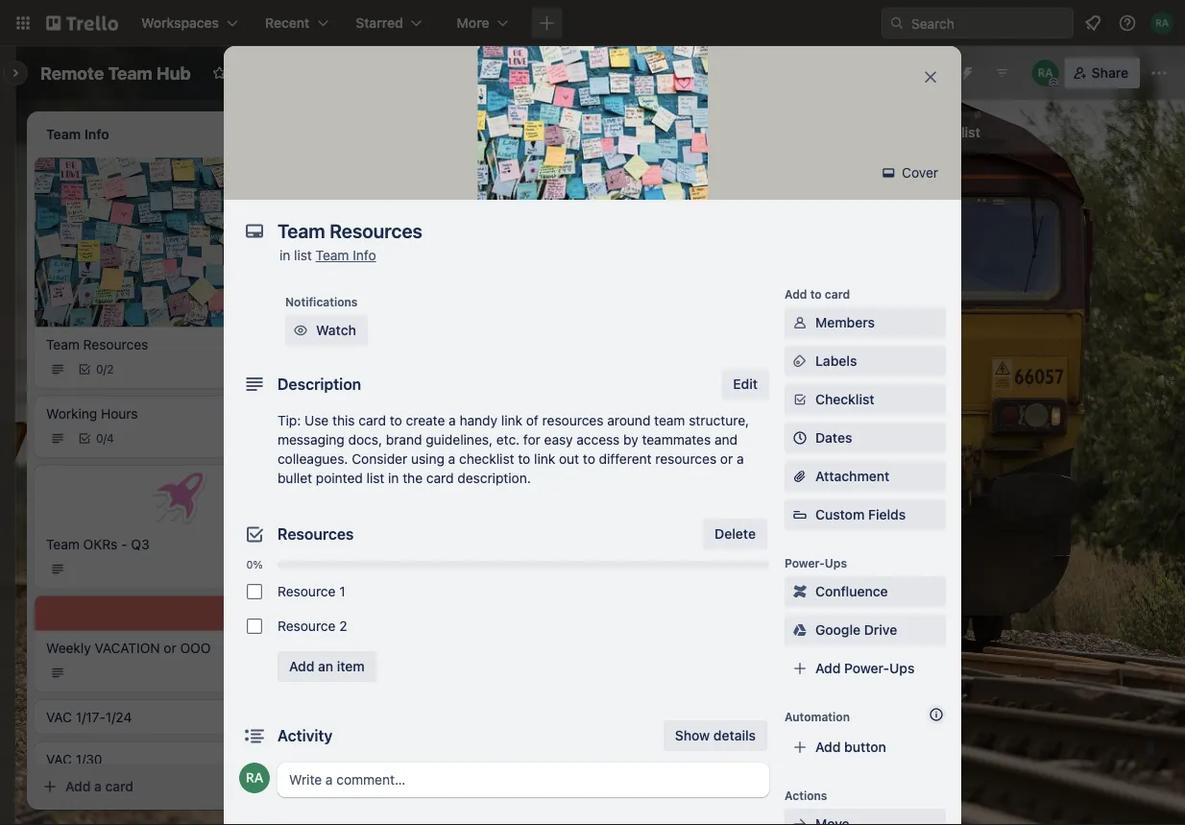 Task type: locate. For each thing, give the bounding box(es) containing it.
add a card button down vac 1/30 link
[[35, 772, 250, 802]]

-
[[121, 536, 127, 552]]

share
[[1092, 65, 1129, 81]]

0 horizontal spatial list
[[294, 247, 312, 263]]

sm image inside the members link
[[791, 313, 810, 332]]

working
[[46, 406, 97, 422]]

sm image down sm icon on the right top
[[791, 390, 810, 409]]

/ for resources
[[103, 363, 107, 376]]

resources up easy
[[543, 413, 604, 429]]

hub
[[157, 62, 191, 83]]

teammates
[[642, 432, 711, 448]]

open information menu image
[[1118, 13, 1138, 33]]

1 vertical spatial ups
[[890, 661, 915, 676]]

1 / from the top
[[103, 363, 107, 376]]

team
[[108, 62, 153, 83], [316, 247, 349, 263], [46, 336, 80, 352], [46, 536, 80, 552]]

/
[[103, 363, 107, 376], [103, 432, 107, 446]]

0 vertical spatial resources
[[543, 413, 604, 429]]

in
[[280, 247, 291, 263], [388, 470, 399, 486]]

2 / from the top
[[103, 432, 107, 446]]

1 horizontal spatial resources
[[656, 451, 717, 467]]

watch
[[316, 322, 356, 338]]

link down for
[[534, 451, 556, 467]]

list
[[962, 124, 981, 140], [294, 247, 312, 263], [367, 470, 385, 486]]

add button button
[[785, 732, 946, 763]]

sm image
[[880, 163, 899, 183], [791, 313, 810, 332], [291, 321, 310, 340], [791, 390, 810, 409], [791, 582, 810, 602], [791, 621, 810, 640], [791, 815, 810, 825]]

0 horizontal spatial link
[[501, 413, 523, 429]]

Resource 1 checkbox
[[247, 584, 262, 600]]

1 vertical spatial resource
[[278, 618, 336, 634]]

resources down teammates
[[656, 451, 717, 467]]

2 vertical spatial list
[[367, 470, 385, 486]]

vac
[[46, 709, 72, 725], [46, 752, 72, 767]]

custom fields button
[[785, 505, 946, 525]]

1 horizontal spatial ups
[[890, 661, 915, 676]]

1 horizontal spatial add a card button
[[307, 367, 523, 398]]

0 vertical spatial ups
[[825, 556, 848, 570]]

add up create from template… image
[[785, 287, 808, 301]]

Resource 2 checkbox
[[247, 619, 262, 634]]

labels
[[816, 353, 857, 369]]

link up etc.
[[501, 413, 523, 429]]

1 horizontal spatial or
[[721, 451, 733, 467]]

of
[[526, 413, 539, 429]]

sm image for google drive
[[791, 621, 810, 640]]

1 vac from the top
[[46, 709, 72, 725]]

resource 1
[[278, 584, 346, 600]]

in left blog
[[280, 247, 291, 263]]

power-ups
[[785, 556, 848, 570]]

campaign
[[433, 305, 496, 321]]

add a card down 1/30
[[65, 779, 134, 795]]

0 vertical spatial list
[[962, 124, 981, 140]]

sm image down add to card on the top right of page
[[791, 313, 810, 332]]

1 vertical spatial 0
[[96, 432, 103, 446]]

/ down working hours
[[103, 432, 107, 446]]

labels link
[[785, 346, 946, 377]]

1 0 from the top
[[96, 363, 103, 376]]

1 vertical spatial power-
[[845, 661, 890, 676]]

tip:
[[278, 413, 301, 429]]

resource up resource 2
[[278, 584, 336, 600]]

resources inside team resources link
[[83, 336, 148, 352]]

working hours
[[46, 406, 138, 422]]

card left is
[[368, 193, 392, 207]]

drive
[[865, 622, 898, 638]]

#embraceremote campaign link
[[319, 304, 542, 323]]

1 horizontal spatial resources
[[278, 525, 354, 543]]

0
[[96, 363, 103, 376], [96, 432, 103, 446]]

a down the guidelines,
[[448, 451, 456, 467]]

or down and
[[721, 451, 733, 467]]

vac inside vac 1/30 link
[[46, 752, 72, 767]]

or
[[721, 451, 733, 467], [164, 640, 177, 656]]

None text field
[[268, 213, 902, 248]]

is
[[396, 193, 405, 207]]

a right description
[[367, 374, 375, 390]]

to up create from template… image
[[811, 287, 822, 301]]

0 vertical spatial resource
[[278, 584, 336, 600]]

team up working
[[46, 336, 80, 352]]

2
[[107, 363, 114, 376], [339, 618, 347, 634]]

show details link
[[664, 721, 768, 751]]

nordic launch
[[592, 167, 682, 183]]

1 horizontal spatial in
[[388, 470, 399, 486]]

a
[[408, 193, 414, 207], [367, 374, 375, 390], [449, 413, 456, 429], [448, 451, 456, 467], [737, 451, 744, 467], [94, 779, 102, 795]]

ruby anderson (rubyanderson7) image
[[239, 763, 270, 794]]

0 horizontal spatial or
[[164, 640, 177, 656]]

0 horizontal spatial ruby anderson (rubyanderson7) image
[[1033, 60, 1060, 86]]

ooo
[[180, 640, 211, 656]]

ruby anderson (rubyanderson7) image right open information menu image at the top right of page
[[1151, 12, 1174, 35]]

1 vertical spatial vac
[[46, 752, 72, 767]]

confluence
[[816, 584, 888, 600]]

easy
[[544, 432, 573, 448]]

team left 'okrs'
[[46, 536, 80, 552]]

vac left 1/30
[[46, 752, 72, 767]]

activity
[[278, 727, 333, 745]]

1 vertical spatial add a card button
[[35, 772, 250, 802]]

team
[[655, 413, 686, 429]]

list right another
[[962, 124, 981, 140]]

power- up confluence
[[785, 556, 825, 570]]

1 horizontal spatial link
[[534, 451, 556, 467]]

0 horizontal spatial in
[[280, 247, 291, 263]]

ups up confluence
[[825, 556, 848, 570]]

0 vertical spatial 2
[[107, 363, 114, 376]]

1 vertical spatial 2
[[339, 618, 347, 634]]

another
[[909, 124, 958, 140]]

add down google
[[816, 661, 841, 676]]

sm image
[[791, 352, 810, 371]]

2 resource from the top
[[278, 618, 336, 634]]

team left "hub"
[[108, 62, 153, 83]]

handy
[[460, 413, 498, 429]]

1 vertical spatial /
[[103, 432, 107, 446]]

ups
[[825, 556, 848, 570], [890, 661, 915, 676]]

0 horizontal spatial ups
[[825, 556, 848, 570]]

0 / 2
[[96, 363, 114, 376]]

ruby anderson (rubyanderson7) image left share button
[[1033, 60, 1060, 86]]

team resources link
[[46, 335, 261, 354]]

in left the
[[388, 470, 399, 486]]

vac 1/30
[[46, 752, 102, 767]]

team info link
[[316, 247, 376, 263]]

ruby anderson (rubyanderson7) image
[[1151, 12, 1174, 35], [1033, 60, 1060, 86]]

0 vertical spatial /
[[103, 363, 107, 376]]

add button
[[816, 739, 887, 755]]

in list team info
[[280, 247, 376, 263]]

sm image inside "checklist" link
[[791, 390, 810, 409]]

weekly vacation or ooo link
[[46, 639, 261, 658]]

2 down 1 in the left bottom of the page
[[339, 618, 347, 634]]

list down consider
[[367, 470, 385, 486]]

blog redesign link
[[319, 234, 542, 254]]

add left an
[[289, 659, 315, 675]]

0 horizontal spatial add a card button
[[35, 772, 250, 802]]

2 down team resources
[[107, 363, 114, 376]]

details
[[714, 728, 756, 744]]

1 horizontal spatial add a card
[[338, 374, 407, 390]]

sm image inside watch button
[[291, 321, 310, 340]]

colleagues.
[[278, 451, 348, 467]]

1 horizontal spatial 2
[[339, 618, 347, 634]]

power ups image
[[926, 65, 941, 81]]

0 horizontal spatial add a card
[[65, 779, 134, 795]]

resource for resource 1
[[278, 584, 336, 600]]

link
[[501, 413, 523, 429], [534, 451, 556, 467]]

0 vertical spatial resources
[[83, 336, 148, 352]]

1 horizontal spatial ruby anderson (rubyanderson7) image
[[1151, 12, 1174, 35]]

checklist
[[459, 451, 515, 467]]

current
[[319, 167, 366, 183]]

card
[[368, 193, 392, 207], [825, 287, 851, 301], [378, 374, 407, 390], [359, 413, 386, 429], [427, 470, 454, 486], [105, 779, 134, 795]]

0 down team resources
[[96, 363, 103, 376]]

working hours link
[[46, 404, 261, 423]]

ups down drive
[[890, 661, 915, 676]]

add a card
[[338, 374, 407, 390], [65, 779, 134, 795]]

or left ooo
[[164, 640, 177, 656]]

0 vertical spatial vac
[[46, 709, 72, 725]]

2 vac from the top
[[46, 752, 72, 767]]

list inside 'tip: use this card to create a handy link of resources around team structure, messaging docs, brand guidelines, etc. for easy access by teammates and colleagues. consider using a checklist to link out to different resources or a bullet pointed list in the card description.'
[[367, 470, 385, 486]]

sm image down add another list at top
[[880, 163, 899, 183]]

a down 1/30
[[94, 779, 102, 795]]

1 vertical spatial resources
[[278, 525, 354, 543]]

vac left "1/17-"
[[46, 709, 72, 725]]

add a card up this
[[338, 374, 407, 390]]

template
[[417, 167, 474, 183]]

consider
[[352, 451, 408, 467]]

1 vertical spatial list
[[294, 247, 312, 263]]

resources up resource 1 on the bottom of the page
[[278, 525, 354, 543]]

power- down google drive
[[845, 661, 890, 676]]

0 left 4
[[96, 432, 103, 446]]

/ down team resources
[[103, 363, 107, 376]]

docs,
[[348, 432, 382, 448]]

0 horizontal spatial power-
[[785, 556, 825, 570]]

1 vertical spatial in
[[388, 470, 399, 486]]

add left another
[[880, 124, 906, 140]]

resource down resource 1 on the bottom of the page
[[278, 618, 336, 634]]

sm image left watch
[[291, 321, 310, 340]]

2 0 from the top
[[96, 432, 103, 446]]

description.
[[458, 470, 531, 486]]

brand
[[386, 432, 422, 448]]

1/30
[[76, 752, 102, 767]]

team inside text box
[[108, 62, 153, 83]]

1 vertical spatial link
[[534, 451, 556, 467]]

1 resource from the top
[[278, 584, 336, 600]]

0 vertical spatial 0
[[96, 363, 103, 376]]

1 vertical spatial ruby anderson (rubyanderson7) image
[[1033, 60, 1060, 86]]

card down using
[[427, 470, 454, 486]]

resources up '0 / 2'
[[83, 336, 148, 352]]

list left blog
[[294, 247, 312, 263]]

0 horizontal spatial resources
[[543, 413, 604, 429]]

0 vertical spatial or
[[721, 451, 733, 467]]

sm image down power-ups
[[791, 582, 810, 602]]

checklist
[[816, 392, 875, 407]]

notifications
[[285, 295, 358, 308]]

resource 2
[[278, 618, 347, 634]]

sm image left google
[[791, 621, 810, 640]]

a up the guidelines,
[[449, 413, 456, 429]]

the
[[403, 470, 423, 486]]

a down and
[[737, 451, 744, 467]]

1 horizontal spatial list
[[367, 470, 385, 486]]

add power-ups link
[[785, 653, 946, 684]]

0 vertical spatial add a card button
[[307, 367, 523, 398]]

Search field
[[905, 9, 1073, 37]]

to
[[811, 287, 822, 301], [390, 413, 402, 429], [518, 451, 531, 467], [583, 451, 596, 467]]

2 horizontal spatial list
[[962, 124, 981, 140]]

list inside button
[[962, 124, 981, 140]]

show menu image
[[1150, 63, 1169, 83]]

add a card button up create
[[307, 367, 523, 398]]

search image
[[890, 15, 905, 31]]

0 horizontal spatial resources
[[83, 336, 148, 352]]

vac inside vac 1/17-1/24 link
[[46, 709, 72, 725]]



Task type: describe. For each thing, give the bounding box(es) containing it.
this card is a template.
[[342, 193, 469, 207]]

a right is
[[408, 193, 414, 207]]

current project template link
[[319, 165, 542, 184]]

0 / 4
[[96, 432, 114, 446]]

description
[[278, 375, 362, 393]]

launch
[[637, 167, 682, 183]]

Write a comment text field
[[278, 763, 770, 798]]

automation
[[785, 710, 850, 724]]

blog
[[319, 236, 347, 252]]

team okrs - q3
[[46, 536, 150, 552]]

add up this
[[338, 374, 364, 390]]

google
[[816, 622, 861, 638]]

0 horizontal spatial 2
[[107, 363, 114, 376]]

create from template… image
[[803, 306, 819, 321]]

delete
[[715, 526, 756, 542]]

edit button
[[722, 369, 770, 400]]

item
[[337, 659, 365, 675]]

add down vac 1/30
[[65, 779, 91, 795]]

nordic
[[592, 167, 633, 183]]

0 for hours
[[96, 432, 103, 446]]

in inside 'tip: use this card to create a handy link of resources around team structure, messaging docs, brand guidelines, etc. for easy access by teammates and colleagues. consider using a checklist to link out to different resources or a bullet pointed list in the card description.'
[[388, 470, 399, 486]]

info
[[353, 247, 376, 263]]

custom
[[816, 507, 865, 523]]

dates
[[816, 430, 853, 446]]

messaging
[[278, 432, 345, 448]]

an
[[318, 659, 334, 675]]

to right the out
[[583, 451, 596, 467]]

by
[[624, 432, 639, 448]]

back to home image
[[46, 8, 118, 38]]

pointed
[[316, 470, 363, 486]]

resource for resource 2
[[278, 618, 336, 634]]

vac for vac 1/30
[[46, 752, 72, 767]]

create
[[406, 413, 445, 429]]

q3
[[131, 536, 150, 552]]

card up members
[[825, 287, 851, 301]]

4
[[107, 432, 114, 446]]

sm image for confluence
[[791, 582, 810, 602]]

delete link
[[704, 519, 768, 550]]

vac for vac 1/17-1/24
[[46, 709, 72, 725]]

primary element
[[0, 0, 1186, 46]]

card up create
[[378, 374, 407, 390]]

add power-ups
[[816, 661, 915, 676]]

#embraceremote campaign
[[319, 305, 496, 321]]

members
[[816, 315, 875, 331]]

this
[[342, 193, 365, 207]]

show
[[675, 728, 710, 744]]

team okrs - q3 link
[[46, 535, 261, 554]]

#embraceremote
[[319, 305, 430, 321]]

sm image down 'actions'
[[791, 815, 810, 825]]

0%
[[246, 559, 263, 571]]

checklist link
[[785, 384, 946, 415]]

to down for
[[518, 451, 531, 467]]

share button
[[1065, 58, 1141, 88]]

team left info
[[316, 247, 349, 263]]

for
[[524, 432, 541, 448]]

remote
[[40, 62, 104, 83]]

Board name text field
[[31, 58, 201, 88]]

out
[[559, 451, 580, 467]]

etc.
[[497, 432, 520, 448]]

attachment button
[[785, 461, 946, 492]]

1 vertical spatial resources
[[656, 451, 717, 467]]

0 vertical spatial link
[[501, 413, 523, 429]]

hours
[[101, 406, 138, 422]]

watch button
[[285, 315, 368, 346]]

weekly
[[46, 640, 91, 656]]

different
[[599, 451, 652, 467]]

0 vertical spatial power-
[[785, 556, 825, 570]]

custom fields
[[816, 507, 906, 523]]

0 notifications image
[[1082, 12, 1105, 35]]

guidelines,
[[426, 432, 493, 448]]

sm image for watch
[[291, 321, 310, 340]]

1 horizontal spatial power-
[[845, 661, 890, 676]]

weekly vacation or ooo
[[46, 640, 211, 656]]

resources group
[[239, 575, 770, 644]]

sm image inside cover link
[[880, 163, 899, 183]]

redesign
[[350, 236, 408, 252]]

and
[[715, 432, 738, 448]]

create board or workspace image
[[538, 13, 557, 33]]

or inside 'tip: use this card to create a handy link of resources around team structure, messaging docs, brand guidelines, etc. for easy access by teammates and colleagues. consider using a checklist to link out to different resources or a bullet pointed list in the card description.'
[[721, 451, 733, 467]]

dates button
[[785, 423, 946, 454]]

2 inside resources 'group'
[[339, 618, 347, 634]]

vac 1/17-1/24 link
[[46, 708, 261, 727]]

automation image
[[953, 58, 980, 85]]

to up brand
[[390, 413, 402, 429]]

card up docs,
[[359, 413, 386, 429]]

this
[[333, 413, 355, 429]]

create from template… image
[[258, 779, 273, 795]]

edit
[[733, 376, 758, 392]]

use
[[305, 413, 329, 429]]

card down vac 1/30 link
[[105, 779, 134, 795]]

actions
[[785, 789, 828, 802]]

add an item button
[[278, 651, 376, 682]]

/ for hours
[[103, 432, 107, 446]]

1/24
[[106, 709, 132, 725]]

button
[[845, 739, 887, 755]]

show details
[[675, 728, 756, 744]]

add an item
[[289, 659, 365, 675]]

sm image for members
[[791, 313, 810, 332]]

add another list button
[[846, 111, 1107, 154]]

sm image for checklist
[[791, 390, 810, 409]]

vacation
[[95, 640, 160, 656]]

0 vertical spatial add a card
[[338, 374, 407, 390]]

vac 1/30 link
[[46, 750, 261, 769]]

members link
[[785, 307, 946, 338]]

cover link
[[874, 158, 950, 188]]

1
[[339, 584, 346, 600]]

star or unstar board image
[[212, 65, 227, 81]]

tip: use this card to create a handy link of resources around team structure, messaging docs, brand guidelines, etc. for easy access by teammates and colleagues. consider using a checklist to link out to different resources or a bullet pointed list in the card description.
[[278, 413, 750, 486]]

1 vertical spatial add a card
[[65, 779, 134, 795]]

blog redesign
[[319, 236, 408, 252]]

0 vertical spatial in
[[280, 247, 291, 263]]

structure,
[[689, 413, 750, 429]]

add to card
[[785, 287, 851, 301]]

current project template
[[319, 167, 474, 183]]

0 vertical spatial ruby anderson (rubyanderson7) image
[[1151, 12, 1174, 35]]

1/17-
[[76, 709, 106, 725]]

project
[[370, 167, 414, 183]]

add down automation
[[816, 739, 841, 755]]

1 vertical spatial or
[[164, 640, 177, 656]]

0 for resources
[[96, 363, 103, 376]]



Task type: vqa. For each thing, say whether or not it's contained in the screenshot.
Watch's sm icon
yes



